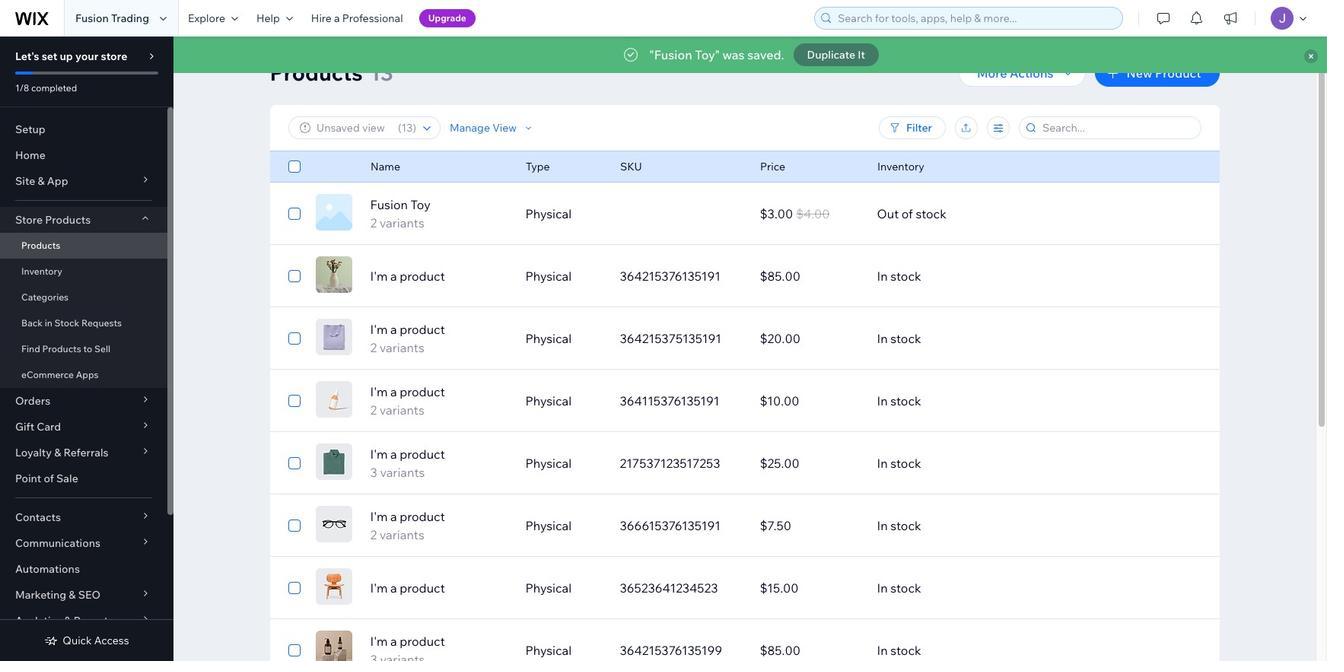Task type: locate. For each thing, give the bounding box(es) containing it.
variants for 366615376135191
[[380, 528, 425, 543]]

2 inside fusion toy 2 variants
[[370, 215, 377, 231]]

2 physical from the top
[[526, 269, 572, 284]]

( 13 )
[[398, 121, 416, 135]]

$3.00
[[760, 206, 793, 222]]

2 vertical spatial i'm a product link
[[361, 633, 516, 661]]

Unsaved view field
[[312, 117, 393, 139]]

products up products link
[[45, 213, 91, 227]]

& right site on the left top of the page
[[38, 174, 45, 188]]

analytics & reports
[[15, 614, 114, 628]]

hire
[[311, 11, 332, 25]]

3 in stock from the top
[[877, 394, 922, 409]]

in for 364215376135199
[[877, 643, 888, 658]]

364215376135199 link
[[611, 633, 751, 661]]

variants
[[380, 215, 425, 231], [380, 340, 425, 355], [380, 403, 425, 418], [380, 465, 425, 480], [380, 528, 425, 543]]

6 in stock from the top
[[877, 581, 922, 596]]

6 physical from the top
[[526, 518, 572, 534]]

in stock for 36523641234523
[[877, 581, 922, 596]]

0 vertical spatial $85.00
[[760, 269, 801, 284]]

quick
[[63, 634, 92, 648]]

13 right unsaved view field
[[401, 121, 413, 135]]

0 vertical spatial i'm a product 2 variants
[[370, 322, 445, 355]]

0 vertical spatial i'm a product link
[[361, 267, 516, 285]]

filter
[[906, 121, 932, 135]]

2 vertical spatial i'm a product 2 variants
[[370, 509, 445, 543]]

inventory down the filter button
[[877, 160, 924, 174]]

set
[[42, 49, 57, 63]]

products up the ecommerce apps
[[42, 343, 81, 355]]

setup link
[[0, 116, 167, 142]]

None checkbox
[[288, 205, 300, 223], [288, 267, 300, 285], [288, 392, 300, 410], [288, 517, 300, 535], [288, 642, 300, 660], [288, 205, 300, 223], [288, 267, 300, 285], [288, 392, 300, 410], [288, 517, 300, 535], [288, 642, 300, 660]]

364115376135191 link
[[611, 383, 751, 419]]

& up quick
[[64, 614, 71, 628]]

fusion left trading
[[75, 11, 109, 25]]

$85.00 link down $15.00 link
[[751, 633, 868, 661]]

automations
[[15, 563, 80, 576]]

1 vertical spatial 13
[[401, 121, 413, 135]]

3 2 from the top
[[370, 403, 377, 418]]

in stock link
[[868, 258, 1156, 295], [868, 320, 1156, 357], [868, 383, 1156, 419], [868, 445, 1156, 482], [868, 508, 1156, 544], [868, 570, 1156, 607], [868, 633, 1156, 661]]

fusion trading
[[75, 11, 149, 25]]

1 vertical spatial i'm a product link
[[361, 579, 516, 598]]

let's
[[15, 49, 39, 63]]

4 physical link from the top
[[516, 383, 611, 419]]

physical link
[[516, 196, 611, 232], [516, 258, 611, 295], [516, 320, 611, 357], [516, 383, 611, 419], [516, 445, 611, 482], [516, 508, 611, 544], [516, 570, 611, 607], [516, 633, 611, 661]]

i'm a product 3 variants
[[370, 447, 445, 480]]

physical link for 364115376135191
[[516, 383, 611, 419]]

of inside the point of sale link
[[44, 472, 54, 486]]

0 vertical spatial $85.00 link
[[751, 258, 868, 295]]

5 in stock from the top
[[877, 518, 922, 534]]

2 $85.00 link from the top
[[751, 633, 868, 661]]

1 vertical spatial i'm a product 2 variants
[[370, 384, 445, 418]]

& left seo
[[69, 588, 76, 602]]

back
[[21, 317, 43, 329]]

duplicate it button
[[794, 43, 879, 66]]

0 horizontal spatial of
[[44, 472, 54, 486]]

in stock for 366615376135191
[[877, 518, 922, 534]]

in for 366615376135191
[[877, 518, 888, 534]]

i'm inside the i'm a product 3 variants
[[370, 447, 388, 462]]

$85.00 link
[[751, 258, 868, 295], [751, 633, 868, 661]]

13
[[370, 59, 393, 86], [401, 121, 413, 135]]

2 in from the top
[[877, 331, 888, 346]]

0 horizontal spatial fusion
[[75, 11, 109, 25]]

fusion
[[75, 11, 109, 25], [370, 197, 408, 212]]

5 in stock link from the top
[[868, 508, 1156, 544]]

1 vertical spatial $85.00 link
[[751, 633, 868, 661]]

physical link for 364215376135191
[[516, 258, 611, 295]]

& inside popup button
[[69, 588, 76, 602]]

fusion inside fusion toy 2 variants
[[370, 197, 408, 212]]

3 i'm from the top
[[370, 384, 388, 400]]

0 vertical spatial 13
[[370, 59, 393, 86]]

back in stock requests link
[[0, 311, 167, 336]]

physical link for 364215375135191
[[516, 320, 611, 357]]

$85.00 up '$20.00'
[[760, 269, 801, 284]]

3 in stock link from the top
[[868, 383, 1156, 419]]

physical link for 366615376135191
[[516, 508, 611, 544]]

1 vertical spatial inventory
[[21, 266, 62, 277]]

of left sale
[[44, 472, 54, 486]]

5 in from the top
[[877, 518, 888, 534]]

in stock link for 364115376135191
[[868, 383, 1156, 419]]

1 physical from the top
[[526, 206, 572, 222]]

2 i'm a product from the top
[[370, 581, 445, 596]]

364215375135191
[[620, 331, 722, 346]]

3 i'm a product 2 variants from the top
[[370, 509, 445, 543]]

0 vertical spatial of
[[902, 206, 913, 222]]

products inside "link"
[[42, 343, 81, 355]]

site & app button
[[0, 168, 167, 194]]

new product button
[[1095, 59, 1220, 87]]

in stock for 364215376135199
[[877, 643, 922, 658]]

$85.00 for 364215376135191
[[760, 269, 801, 284]]

in stock link for 217537123517253
[[868, 445, 1156, 482]]

2 for 364215375135191
[[370, 340, 377, 355]]

6 in stock link from the top
[[868, 570, 1156, 607]]

analytics
[[15, 614, 62, 628]]

7 physical from the top
[[526, 581, 572, 596]]

1 i'm a product from the top
[[370, 269, 445, 284]]

4 in from the top
[[877, 456, 888, 471]]

help button
[[247, 0, 302, 37]]

13 down professional
[[370, 59, 393, 86]]

1 in from the top
[[877, 269, 888, 284]]

$85.00 link for 364215376135199
[[751, 633, 868, 661]]

in for 36523641234523
[[877, 581, 888, 596]]

4 in stock from the top
[[877, 456, 922, 471]]

1 in stock link from the top
[[868, 258, 1156, 295]]

upgrade
[[428, 12, 467, 24]]

i'm a product 2 variants for 366615376135191
[[370, 509, 445, 543]]

1 $85.00 link from the top
[[751, 258, 868, 295]]

variants for 217537123517253
[[380, 465, 425, 480]]

2 $85.00 from the top
[[760, 643, 801, 658]]

36523641234523
[[620, 581, 718, 596]]

5 physical link from the top
[[516, 445, 611, 482]]

i'm a product link for 364215376135199
[[361, 633, 516, 661]]

loyalty & referrals button
[[0, 440, 167, 466]]

4 physical from the top
[[526, 394, 572, 409]]

your
[[75, 49, 98, 63]]

1 product from the top
[[400, 269, 445, 284]]

1 $85.00 from the top
[[760, 269, 801, 284]]

5 physical from the top
[[526, 456, 572, 471]]

4 2 from the top
[[370, 528, 377, 543]]

None checkbox
[[288, 158, 300, 176], [288, 330, 300, 348], [288, 454, 300, 473], [288, 579, 300, 598], [288, 158, 300, 176], [288, 330, 300, 348], [288, 454, 300, 473], [288, 579, 300, 598]]

stock
[[916, 206, 947, 222], [891, 269, 922, 284], [891, 331, 922, 346], [891, 394, 922, 409], [891, 456, 922, 471], [891, 518, 922, 534], [891, 581, 922, 596], [891, 643, 922, 658]]

in for 364215376135191
[[877, 269, 888, 284]]

& for site
[[38, 174, 45, 188]]

find products to sell
[[21, 343, 110, 355]]

8 physical from the top
[[526, 643, 572, 658]]

i'm a product
[[370, 269, 445, 284], [370, 581, 445, 596], [370, 634, 445, 649]]

1 vertical spatial i'm a product
[[370, 581, 445, 596]]

explore
[[188, 11, 225, 25]]

& for analytics
[[64, 614, 71, 628]]

i'm a product link
[[361, 267, 516, 285], [361, 579, 516, 598], [361, 633, 516, 661]]

2 2 from the top
[[370, 340, 377, 355]]

1 horizontal spatial fusion
[[370, 197, 408, 212]]

more actions
[[977, 65, 1054, 81]]

364215376135191
[[620, 269, 721, 284]]

4 i'm from the top
[[370, 447, 388, 462]]

2 in stock link from the top
[[868, 320, 1156, 357]]

& right loyalty
[[54, 446, 61, 460]]

0 vertical spatial fusion
[[75, 11, 109, 25]]

inventory up categories
[[21, 266, 62, 277]]

2 physical link from the top
[[516, 258, 611, 295]]

1 vertical spatial $85.00
[[760, 643, 801, 658]]

in stock link for 364215376135199
[[868, 633, 1156, 661]]

& inside dropdown button
[[38, 174, 45, 188]]

6 i'm from the top
[[370, 581, 388, 596]]

2 in stock from the top
[[877, 331, 922, 346]]

3 physical from the top
[[526, 331, 572, 346]]

products down hire
[[270, 59, 363, 86]]

0 vertical spatial i'm a product
[[370, 269, 445, 284]]

7 physical link from the top
[[516, 570, 611, 607]]

fusion for fusion toy 2 variants
[[370, 197, 408, 212]]

2 for 366615376135191
[[370, 528, 377, 543]]

1 horizontal spatial 13
[[401, 121, 413, 135]]

1 vertical spatial fusion
[[370, 197, 408, 212]]

2 i'm a product link from the top
[[361, 579, 516, 598]]

categories
[[21, 292, 69, 303]]

4 in stock link from the top
[[868, 445, 1156, 482]]

366615376135191 link
[[611, 508, 751, 544]]

marketing
[[15, 588, 66, 602]]

type
[[526, 160, 550, 174]]

3 i'm a product link from the top
[[361, 633, 516, 661]]

1 i'm a product 2 variants from the top
[[370, 322, 445, 355]]

4 product from the top
[[400, 447, 445, 462]]

0 horizontal spatial inventory
[[21, 266, 62, 277]]

1 horizontal spatial of
[[902, 206, 913, 222]]

of for point
[[44, 472, 54, 486]]

2 vertical spatial i'm a product
[[370, 634, 445, 649]]

8 physical link from the top
[[516, 633, 611, 661]]

variants inside the i'm a product 3 variants
[[380, 465, 425, 480]]

0 horizontal spatial 13
[[370, 59, 393, 86]]

manage
[[449, 121, 490, 135]]

Search for tools, apps, help & more... field
[[834, 8, 1118, 29]]

of inside out of stock link
[[902, 206, 913, 222]]

7 in stock from the top
[[877, 643, 922, 658]]

3 in from the top
[[877, 394, 888, 409]]

completed
[[31, 82, 77, 94]]

physical
[[526, 206, 572, 222], [526, 269, 572, 284], [526, 331, 572, 346], [526, 394, 572, 409], [526, 456, 572, 471], [526, 518, 572, 534], [526, 581, 572, 596], [526, 643, 572, 658]]

referrals
[[64, 446, 109, 460]]

6 physical link from the top
[[516, 508, 611, 544]]

1 2 from the top
[[370, 215, 377, 231]]

2 for 364115376135191
[[370, 403, 377, 418]]

fusion left toy
[[370, 197, 408, 212]]

13 for ( 13 )
[[401, 121, 413, 135]]

3 i'm a product from the top
[[370, 634, 445, 649]]

in for 217537123517253
[[877, 456, 888, 471]]

hire a professional
[[311, 11, 403, 25]]

of right the out
[[902, 206, 913, 222]]

actions
[[1010, 65, 1054, 81]]

1 in stock from the top
[[877, 269, 922, 284]]

$7.50 link
[[751, 508, 868, 544]]

find
[[21, 343, 40, 355]]

7 in from the top
[[877, 643, 888, 658]]

sidebar element
[[0, 37, 174, 661]]

was
[[723, 47, 745, 62]]

in
[[45, 317, 52, 329]]

physical link for 364215376135199
[[516, 633, 611, 661]]

7 in stock link from the top
[[868, 633, 1156, 661]]

0 vertical spatial inventory
[[877, 160, 924, 174]]

in stock for 364115376135191
[[877, 394, 922, 409]]

$15.00
[[760, 581, 799, 596]]

$85.00 down $15.00
[[760, 643, 801, 658]]

analytics & reports button
[[0, 608, 167, 634]]

product
[[400, 269, 445, 284], [400, 322, 445, 337], [400, 384, 445, 400], [400, 447, 445, 462], [400, 509, 445, 524], [400, 581, 445, 596], [400, 634, 445, 649]]

1 vertical spatial of
[[44, 472, 54, 486]]

(
[[398, 121, 401, 135]]

$4.00
[[796, 206, 830, 222]]

1 i'm a product link from the top
[[361, 267, 516, 285]]

reports
[[74, 614, 114, 628]]

in stock link for 364215375135191
[[868, 320, 1156, 357]]

7 i'm from the top
[[370, 634, 388, 649]]

$25.00
[[760, 456, 800, 471]]

products inside popup button
[[45, 213, 91, 227]]

stock for 364215376135191
[[891, 269, 922, 284]]

gift card button
[[0, 414, 167, 440]]

of
[[902, 206, 913, 222], [44, 472, 54, 486]]

2 i'm a product 2 variants from the top
[[370, 384, 445, 418]]

$85.00 link up $20.00 link
[[751, 258, 868, 295]]

loyalty & referrals
[[15, 446, 109, 460]]

6 in from the top
[[877, 581, 888, 596]]

$20.00
[[760, 331, 801, 346]]

in stock link for 36523641234523
[[868, 570, 1156, 607]]

3 physical link from the top
[[516, 320, 611, 357]]

36523641234523 link
[[611, 570, 751, 607]]



Task type: describe. For each thing, give the bounding box(es) containing it.
a inside the i'm a product 3 variants
[[390, 447, 397, 462]]

a inside hire a professional link
[[334, 11, 340, 25]]

trading
[[111, 11, 149, 25]]

automations link
[[0, 556, 167, 582]]

view
[[492, 121, 517, 135]]

364215375135191 link
[[611, 320, 751, 357]]

physical for 364115376135191
[[526, 394, 572, 409]]

variants inside fusion toy 2 variants
[[380, 215, 425, 231]]

products 13
[[270, 59, 393, 86]]

217537123517253
[[620, 456, 720, 471]]

point
[[15, 472, 41, 486]]

apps
[[76, 369, 99, 381]]

physical for 364215376135199
[[526, 643, 572, 658]]

physical link for 217537123517253
[[516, 445, 611, 482]]

fusion for fusion trading
[[75, 11, 109, 25]]

orders button
[[0, 388, 167, 414]]

store products
[[15, 213, 91, 227]]

fusion toy 2 variants
[[370, 197, 431, 231]]

in stock for 217537123517253
[[877, 456, 922, 471]]

products down store at the top left of page
[[21, 240, 60, 251]]

product inside the i'm a product 3 variants
[[400, 447, 445, 462]]

Search... field
[[1038, 117, 1196, 139]]

3 product from the top
[[400, 384, 445, 400]]

1 horizontal spatial inventory
[[877, 160, 924, 174]]

364215376135199
[[620, 643, 722, 658]]

communications
[[15, 537, 101, 550]]

5 i'm from the top
[[370, 509, 388, 524]]

store
[[101, 49, 127, 63]]

i'm a product link for 36523641234523
[[361, 579, 516, 598]]

home link
[[0, 142, 167, 168]]

sale
[[56, 472, 78, 486]]

orders
[[15, 394, 50, 408]]

inventory inside sidebar element
[[21, 266, 62, 277]]

physical for 217537123517253
[[526, 456, 572, 471]]

card
[[37, 420, 61, 434]]

stock for 364215375135191
[[891, 331, 922, 346]]

manage view button
[[449, 121, 535, 135]]

contacts button
[[0, 505, 167, 531]]

find products to sell link
[[0, 336, 167, 362]]

manage view
[[449, 121, 517, 135]]

variants for 364115376135191
[[380, 403, 425, 418]]

setup
[[15, 123, 45, 136]]

in stock for 364215376135191
[[877, 269, 922, 284]]

i'm a product 2 variants for 364215375135191
[[370, 322, 445, 355]]

217537123517253 link
[[611, 445, 751, 482]]

)
[[413, 121, 416, 135]]

$10.00 link
[[751, 383, 868, 419]]

$25.00 link
[[751, 445, 868, 482]]

$85.00 link for 364215376135191
[[751, 258, 868, 295]]

stock for 36523641234523
[[891, 581, 922, 596]]

in for 364215375135191
[[877, 331, 888, 346]]

of for out
[[902, 206, 913, 222]]

2 product from the top
[[400, 322, 445, 337]]

toy"
[[695, 47, 720, 62]]

upgrade button
[[419, 9, 476, 27]]

13 for products 13
[[370, 59, 393, 86]]

1 i'm from the top
[[370, 269, 388, 284]]

sell
[[94, 343, 110, 355]]

i'm a product link for 364215376135191
[[361, 267, 516, 285]]

physical for 364215376135191
[[526, 269, 572, 284]]

ecommerce apps
[[21, 369, 99, 381]]

contacts
[[15, 511, 61, 524]]

seo
[[78, 588, 101, 602]]

$7.50
[[760, 518, 792, 534]]

physical for 36523641234523
[[526, 581, 572, 596]]

& for marketing
[[69, 588, 76, 602]]

in for 364115376135191
[[877, 394, 888, 409]]

366615376135191
[[620, 518, 721, 534]]

in stock link for 364215376135191
[[868, 258, 1156, 295]]

stock for 217537123517253
[[891, 456, 922, 471]]

loyalty
[[15, 446, 52, 460]]

in stock link for 366615376135191
[[868, 508, 1156, 544]]

stock for 364215376135199
[[891, 643, 922, 658]]

3
[[370, 465, 377, 480]]

1 physical link from the top
[[516, 196, 611, 232]]

app
[[47, 174, 68, 188]]

stock
[[54, 317, 79, 329]]

physical for 366615376135191
[[526, 518, 572, 534]]

$10.00
[[760, 394, 800, 409]]

it
[[858, 48, 865, 62]]

toy
[[411, 197, 431, 212]]

2 i'm from the top
[[370, 322, 388, 337]]

name
[[370, 160, 400, 174]]

hire a professional link
[[302, 0, 412, 37]]

1/8
[[15, 82, 29, 94]]

6 product from the top
[[400, 581, 445, 596]]

let's set up your store
[[15, 49, 127, 63]]

out
[[877, 206, 899, 222]]

$3.00 $4.00
[[760, 206, 830, 222]]

physical link for 36523641234523
[[516, 570, 611, 607]]

more
[[977, 65, 1007, 81]]

duplicate
[[807, 48, 856, 62]]

requests
[[81, 317, 122, 329]]

i'm a product for 36523641234523
[[370, 581, 445, 596]]

filter button
[[879, 116, 946, 139]]

marketing & seo button
[[0, 582, 167, 608]]

variants for 364215375135191
[[380, 340, 425, 355]]

gift card
[[15, 420, 61, 434]]

stock for 364115376135191
[[891, 394, 922, 409]]

in stock for 364215375135191
[[877, 331, 922, 346]]

5 product from the top
[[400, 509, 445, 524]]

$15.00 link
[[751, 570, 868, 607]]

ecommerce
[[21, 369, 74, 381]]

"fusion toy" was saved.
[[649, 47, 785, 62]]

more actions button
[[959, 59, 1086, 87]]

product
[[1156, 65, 1202, 81]]

i'm a product 2 variants for 364115376135191
[[370, 384, 445, 418]]

7 product from the top
[[400, 634, 445, 649]]

store products button
[[0, 207, 167, 233]]

inventory link
[[0, 259, 167, 285]]

364215376135191 link
[[611, 258, 751, 295]]

$85.00 for 364215376135199
[[760, 643, 801, 658]]

help
[[257, 11, 280, 25]]

up
[[60, 49, 73, 63]]

products link
[[0, 233, 167, 259]]

"fusion toy" was saved. alert
[[174, 37, 1328, 73]]

physical for 364215375135191
[[526, 331, 572, 346]]

new product
[[1127, 65, 1202, 81]]

& for loyalty
[[54, 446, 61, 460]]

1/8 completed
[[15, 82, 77, 94]]

back in stock requests
[[21, 317, 122, 329]]

stock for 366615376135191
[[891, 518, 922, 534]]

site & app
[[15, 174, 68, 188]]

i'm a product for 364215376135191
[[370, 269, 445, 284]]

quick access button
[[44, 634, 129, 648]]



Task type: vqa. For each thing, say whether or not it's contained in the screenshot.
Physical associated with 364215376135191
yes



